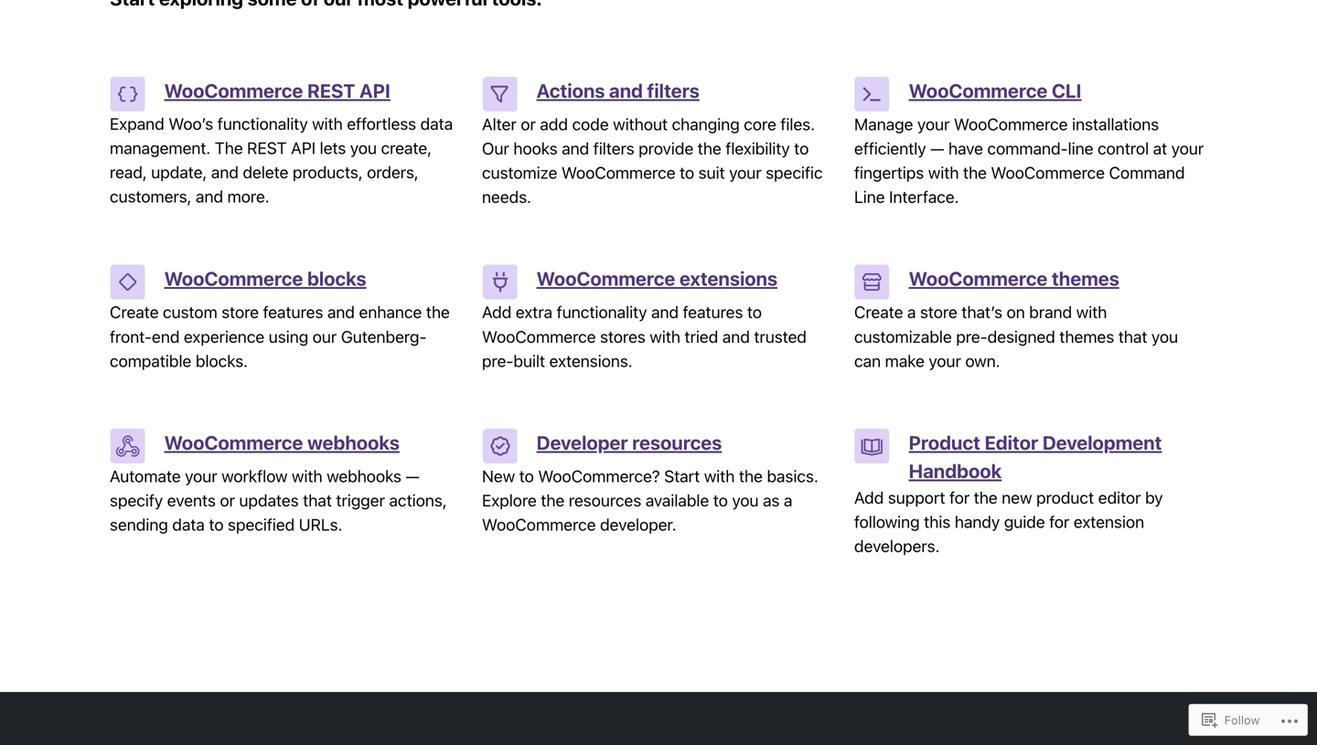 Task type: vqa. For each thing, say whether or not it's contained in the screenshot.


Task type: locate. For each thing, give the bounding box(es) containing it.
api left lets
[[291, 138, 316, 158]]

0 horizontal spatial —
[[406, 467, 420, 486]]

or up hooks in the top left of the page
[[521, 114, 536, 134]]

data
[[421, 114, 453, 133], [172, 515, 205, 535]]

to right available
[[714, 491, 728, 511]]

and up our
[[327, 303, 355, 322]]

with inside new to woocommerce? start with the basics. explore the resources available to you as a woocommerce developer.
[[704, 467, 735, 486]]

0 vertical spatial resources
[[632, 431, 722, 454]]

1 vertical spatial —
[[406, 467, 420, 486]]

efficiently
[[855, 139, 927, 158]]

at
[[1154, 139, 1168, 158]]

you inside new to woocommerce? start with the basics. explore the resources available to you as a woocommerce developer.
[[732, 491, 759, 511]]

and down update,
[[196, 187, 223, 206]]

0 vertical spatial you
[[350, 138, 377, 158]]

— inside the automate your workflow with webhooks — specify events or updates that trigger actions, sending data to specified urls.
[[406, 467, 420, 486]]

2 horizontal spatial you
[[1152, 327, 1179, 347]]

have
[[949, 139, 984, 158]]

blocks
[[307, 267, 367, 290]]

add extra functionality and features to woocommerce stores with tried and trusted pre-built extensions.
[[482, 303, 807, 371]]

1 horizontal spatial —
[[931, 139, 945, 158]]

end
[[152, 327, 180, 347]]

this
[[924, 512, 951, 532]]

1 horizontal spatial data
[[421, 114, 453, 133]]

add inside add extra functionality and features to woocommerce stores with tried and trusted pre-built extensions.
[[482, 303, 512, 322]]

add up 'following'
[[855, 488, 884, 508]]

custom
[[163, 303, 218, 322]]

add
[[482, 303, 512, 322], [855, 488, 884, 508]]

with inside manage your woocommerce installations efficiently — have command-line control at your fingertips with the woocommerce command line interface.
[[929, 163, 959, 183]]

to down files.
[[794, 139, 809, 158]]

resources up the "start"
[[632, 431, 722, 454]]

woocommerce blocks link
[[164, 267, 367, 290]]

your
[[918, 114, 950, 134], [1172, 139, 1204, 158], [729, 163, 762, 183], [929, 351, 962, 371], [185, 467, 217, 486]]

your left 'own.'
[[929, 351, 962, 371]]

with up lets
[[312, 114, 343, 133]]

and down code
[[562, 139, 589, 158]]

store inside create a store that's on brand with customizable pre-designed themes that you can make your own.
[[921, 303, 958, 322]]

1 vertical spatial you
[[1152, 327, 1179, 347]]

— inside manage your woocommerce installations efficiently — have command-line control at your fingertips with the woocommerce command line interface.
[[931, 139, 945, 158]]

0 horizontal spatial add
[[482, 303, 512, 322]]

events
[[167, 491, 216, 511]]

pre-
[[956, 327, 988, 347], [482, 351, 514, 371]]

create inside create a store that's on brand with customizable pre-designed themes that you can make your own.
[[855, 303, 904, 322]]

with up interface.
[[929, 163, 959, 183]]

store
[[222, 303, 259, 322], [921, 303, 958, 322]]

themes inside create a store that's on brand with customizable pre-designed themes that you can make your own.
[[1060, 327, 1115, 347]]

1 vertical spatial resources
[[569, 491, 642, 511]]

code
[[572, 114, 609, 134]]

features up using at the top
[[263, 303, 323, 322]]

following
[[855, 512, 920, 532]]

create up front-
[[110, 303, 159, 322]]

1 vertical spatial themes
[[1060, 327, 1115, 347]]

for down product
[[1050, 512, 1070, 532]]

trusted
[[754, 327, 807, 347]]

themes up brand
[[1052, 267, 1120, 290]]

1 vertical spatial a
[[784, 491, 793, 511]]

extensions.
[[550, 351, 633, 371]]

add left extra
[[482, 303, 512, 322]]

1 horizontal spatial pre-
[[956, 327, 988, 347]]

functionality inside expand woo's functionality with effortless data management. the rest api lets you create, read, update, and delete products, orders, customers, and more.
[[218, 114, 308, 133]]

create up customizable
[[855, 303, 904, 322]]

for down handbook on the right of page
[[950, 488, 970, 508]]

create
[[110, 303, 159, 322], [855, 303, 904, 322]]

0 horizontal spatial that
[[303, 491, 332, 511]]

with right the "start"
[[704, 467, 735, 486]]

and right tried
[[723, 327, 750, 347]]

woocommerce cli
[[909, 79, 1082, 102]]

1 store from the left
[[222, 303, 259, 322]]

2 store from the left
[[921, 303, 958, 322]]

0 horizontal spatial create
[[110, 303, 159, 322]]

features up tried
[[683, 303, 743, 322]]

1 horizontal spatial api
[[359, 79, 391, 102]]

with inside expand woo's functionality with effortless data management. the rest api lets you create, read, update, and delete products, orders, customers, and more.
[[312, 114, 343, 133]]

themes down brand
[[1060, 327, 1115, 347]]

0 horizontal spatial store
[[222, 303, 259, 322]]

1 horizontal spatial features
[[683, 303, 743, 322]]

— left the have
[[931, 139, 945, 158]]

0 vertical spatial or
[[521, 114, 536, 134]]

woocommerce webhooks link
[[164, 431, 400, 454]]

that's
[[962, 303, 1003, 322]]

with right brand
[[1077, 303, 1107, 322]]

to down events
[[209, 515, 224, 535]]

1 vertical spatial add
[[855, 488, 884, 508]]

developer resources link
[[537, 431, 722, 454]]

themes
[[1052, 267, 1120, 290], [1060, 327, 1115, 347]]

filters up changing in the top right of the page
[[647, 79, 700, 102]]

manage your woocommerce installations efficiently — have command-line control at your fingertips with the woocommerce command line interface.
[[855, 114, 1204, 207]]

1 horizontal spatial a
[[908, 303, 916, 322]]

filters
[[647, 79, 700, 102], [594, 139, 635, 158]]

0 horizontal spatial rest
[[247, 138, 287, 158]]

core
[[744, 114, 777, 134]]

own.
[[966, 351, 1001, 371]]

1 horizontal spatial store
[[921, 303, 958, 322]]

0 horizontal spatial a
[[784, 491, 793, 511]]

0 vertical spatial data
[[421, 114, 453, 133]]

1 vertical spatial api
[[291, 138, 316, 158]]

woocommerce extensions link
[[537, 267, 778, 290]]

woocommerce rest api
[[164, 79, 391, 102]]

woocommerce inside add extra functionality and features to woocommerce stores with tried and trusted pre-built extensions.
[[482, 327, 596, 347]]

orders,
[[367, 162, 419, 182]]

guide
[[1004, 512, 1046, 532]]

brand
[[1030, 303, 1073, 322]]

1 vertical spatial webhooks
[[327, 467, 402, 486]]

a right as
[[784, 491, 793, 511]]

the up suit at the right top of the page
[[698, 139, 722, 158]]

woocommerce down explore
[[482, 515, 596, 535]]

resources down woocommerce?
[[569, 491, 642, 511]]

1 horizontal spatial that
[[1119, 327, 1148, 347]]

developers.
[[855, 537, 940, 556]]

Magnifying Glass search field
[[75, 44, 1191, 100]]

you inside create a store that's on brand with customizable pre-designed themes that you can make your own.
[[1152, 327, 1179, 347]]

a inside new to woocommerce? start with the basics. explore the resources available to you as a woocommerce developer.
[[784, 491, 793, 511]]

data down events
[[172, 515, 205, 535]]

and inside create custom store features and enhance the front-end experience using our gutenberg- compatible blocks.
[[327, 303, 355, 322]]

line
[[1068, 139, 1094, 158]]

create a store that's on brand with customizable pre-designed themes that you can make your own.
[[855, 303, 1179, 371]]

editor
[[985, 431, 1039, 454]]

0 horizontal spatial filters
[[594, 139, 635, 158]]

to inside the automate your workflow with webhooks — specify events or updates that trigger actions, sending data to specified urls.
[[209, 515, 224, 535]]

your up the have
[[918, 114, 950, 134]]

without
[[613, 114, 668, 134]]

actions,
[[389, 491, 447, 511]]

to up 'trusted'
[[748, 303, 762, 322]]

rest inside expand woo's functionality with effortless data management. the rest api lets you create, read, update, and delete products, orders, customers, and more.
[[247, 138, 287, 158]]

0 vertical spatial themes
[[1052, 267, 1120, 290]]

alter or add code without changing core files. our hooks and filters provide the flexibility to customize woocommerce to suit your specific needs.
[[482, 114, 823, 207]]

can
[[855, 351, 881, 371]]

functionality down woocommerce rest api link
[[218, 114, 308, 133]]

woocommerce themes
[[909, 267, 1120, 290]]

0 vertical spatial for
[[950, 488, 970, 508]]

1 horizontal spatial you
[[732, 491, 759, 511]]

0 vertical spatial a
[[908, 303, 916, 322]]

store for woocommerce themes
[[921, 303, 958, 322]]

— for woocommerce cli
[[931, 139, 945, 158]]

create for woocommerce themes
[[855, 303, 904, 322]]

with left tried
[[650, 327, 681, 347]]

1 horizontal spatial add
[[855, 488, 884, 508]]

your down flexibility
[[729, 163, 762, 183]]

0 horizontal spatial api
[[291, 138, 316, 158]]

1 vertical spatial filters
[[594, 139, 635, 158]]

functionality up stores
[[557, 303, 647, 322]]

0 horizontal spatial for
[[950, 488, 970, 508]]

using
[[269, 327, 309, 347]]

1 vertical spatial pre-
[[482, 351, 514, 371]]

0 horizontal spatial you
[[350, 138, 377, 158]]

as
[[763, 491, 780, 511]]

functionality inside add extra functionality and features to woocommerce stores with tried and trusted pre-built extensions.
[[557, 303, 647, 322]]

or inside the automate your workflow with webhooks — specify events or updates that trigger actions, sending data to specified urls.
[[220, 491, 235, 511]]

rest up lets
[[307, 79, 355, 102]]

rest
[[307, 79, 355, 102], [247, 138, 287, 158]]

woocommerce inside new to woocommerce? start with the basics. explore the resources available to you as a woocommerce developer.
[[482, 515, 596, 535]]

1 vertical spatial for
[[1050, 512, 1070, 532]]

magnifying glass image
[[91, 60, 113, 82]]

0 vertical spatial pre-
[[956, 327, 988, 347]]

2 vertical spatial you
[[732, 491, 759, 511]]

1 horizontal spatial or
[[521, 114, 536, 134]]

a
[[908, 303, 916, 322], [784, 491, 793, 511]]

extra
[[516, 303, 553, 322]]

designed
[[988, 327, 1056, 347]]

and up without
[[609, 79, 643, 102]]

1 horizontal spatial functionality
[[557, 303, 647, 322]]

you
[[350, 138, 377, 158], [1152, 327, 1179, 347], [732, 491, 759, 511]]

filters down code
[[594, 139, 635, 158]]

the up handy
[[974, 488, 998, 508]]

add
[[540, 114, 568, 134]]

rest up delete
[[247, 138, 287, 158]]

functionality for rest
[[218, 114, 308, 133]]

suit
[[699, 163, 725, 183]]

to left suit at the right top of the page
[[680, 163, 695, 183]]

data up "create,"
[[421, 114, 453, 133]]

built
[[514, 351, 545, 371]]

add inside add support for the new product editor by following this handy guide for extension developers.
[[855, 488, 884, 508]]

1 vertical spatial data
[[172, 515, 205, 535]]

2 create from the left
[[855, 303, 904, 322]]

gutenberg-
[[341, 327, 427, 347]]

the inside add support for the new product editor by following this handy guide for extension developers.
[[974, 488, 998, 508]]

customers,
[[110, 187, 192, 206]]

alter
[[482, 114, 517, 134]]

expand
[[110, 114, 164, 133]]

0 vertical spatial api
[[359, 79, 391, 102]]

webhooks inside the automate your workflow with webhooks — specify events or updates that trigger actions, sending data to specified urls.
[[327, 467, 402, 486]]

1 horizontal spatial rest
[[307, 79, 355, 102]]

and down woocommerce extensions link
[[652, 303, 679, 322]]

woocommerce up 'workflow'
[[164, 431, 303, 454]]

experience
[[184, 327, 265, 347]]

the inside the alter or add code without changing core files. our hooks and filters provide the flexibility to customize woocommerce to suit your specific needs.
[[698, 139, 722, 158]]

api
[[359, 79, 391, 102], [291, 138, 316, 158]]

1 horizontal spatial create
[[855, 303, 904, 322]]

with down woocommerce webhooks link
[[292, 467, 323, 486]]

1 create from the left
[[110, 303, 159, 322]]

the inside manage your woocommerce installations efficiently — have command-line control at your fingertips with the woocommerce command line interface.
[[963, 163, 987, 183]]

create inside create custom store features and enhance the front-end experience using our gutenberg- compatible blocks.
[[110, 303, 159, 322]]

1 vertical spatial rest
[[247, 138, 287, 158]]

— up actions,
[[406, 467, 420, 486]]

and
[[609, 79, 643, 102], [562, 139, 589, 158], [211, 162, 239, 182], [196, 187, 223, 206], [327, 303, 355, 322], [652, 303, 679, 322], [723, 327, 750, 347]]

0 horizontal spatial features
[[263, 303, 323, 322]]

0 vertical spatial —
[[931, 139, 945, 158]]

management.
[[110, 138, 211, 158]]

store up the experience
[[222, 303, 259, 322]]

1 horizontal spatial filters
[[647, 79, 700, 102]]

woocommerce down extra
[[482, 327, 596, 347]]

store inside create custom store features and enhance the front-end experience using our gutenberg- compatible blocks.
[[222, 303, 259, 322]]

0 vertical spatial functionality
[[218, 114, 308, 133]]

0 vertical spatial rest
[[307, 79, 355, 102]]

editor
[[1099, 488, 1141, 508]]

features
[[263, 303, 323, 322], [683, 303, 743, 322]]

store up customizable
[[921, 303, 958, 322]]

1 features from the left
[[263, 303, 323, 322]]

the right the enhance
[[426, 303, 450, 322]]

0 vertical spatial that
[[1119, 327, 1148, 347]]

the down the have
[[963, 163, 987, 183]]

0 horizontal spatial pre-
[[482, 351, 514, 371]]

to right new
[[519, 467, 534, 486]]

0 vertical spatial add
[[482, 303, 512, 322]]

2 features from the left
[[683, 303, 743, 322]]

that inside create a store that's on brand with customizable pre-designed themes that you can make your own.
[[1119, 327, 1148, 347]]

1 vertical spatial or
[[220, 491, 235, 511]]

api up effortless
[[359, 79, 391, 102]]

0 horizontal spatial or
[[220, 491, 235, 511]]

1 vertical spatial that
[[303, 491, 332, 511]]

for
[[950, 488, 970, 508], [1050, 512, 1070, 532]]

woocommerce up that's
[[909, 267, 1048, 290]]

on
[[1007, 303, 1025, 322]]

extensions
[[680, 267, 778, 290]]

a inside create a store that's on brand with customizable pre-designed themes that you can make your own.
[[908, 303, 916, 322]]

woocommerce down without
[[562, 163, 676, 183]]

or right events
[[220, 491, 235, 511]]

your up events
[[185, 467, 217, 486]]

a up customizable
[[908, 303, 916, 322]]

0 vertical spatial filters
[[647, 79, 700, 102]]

—
[[931, 139, 945, 158], [406, 467, 420, 486]]

0 horizontal spatial functionality
[[218, 114, 308, 133]]

1 vertical spatial functionality
[[557, 303, 647, 322]]

0 horizontal spatial data
[[172, 515, 205, 535]]

woocommerce webhooks
[[164, 431, 400, 454]]



Task type: describe. For each thing, give the bounding box(es) containing it.
developer resources
[[537, 431, 722, 454]]

woocommerce blocks
[[164, 267, 367, 290]]

the left basics.
[[739, 467, 763, 486]]

updates
[[239, 491, 299, 511]]

lets
[[320, 138, 346, 158]]

woocommerce up command-
[[954, 114, 1068, 134]]

product editor development handbook
[[909, 431, 1162, 483]]

cli
[[1052, 79, 1082, 102]]

data inside the automate your workflow with webhooks — specify events or updates that trigger actions, sending data to specified urls.
[[172, 515, 205, 535]]

filters inside the alter or add code without changing core files. our hooks and filters provide the flexibility to customize woocommerce to suit your specific needs.
[[594, 139, 635, 158]]

sending
[[110, 515, 168, 535]]

the right explore
[[541, 491, 565, 511]]

handy
[[955, 512, 1000, 532]]

with inside the automate your workflow with webhooks — specify events or updates that trigger actions, sending data to specified urls.
[[292, 467, 323, 486]]

compatible
[[110, 351, 192, 371]]

with inside add extra functionality and features to woocommerce stores with tried and trusted pre-built extensions.
[[650, 327, 681, 347]]

line
[[855, 187, 885, 207]]

— for woocommerce webhooks
[[406, 467, 420, 486]]

woocommerce up custom
[[164, 267, 303, 290]]

available
[[646, 491, 709, 511]]

data inside expand woo's functionality with effortless data management. the rest api lets you create, read, update, and delete products, orders, customers, and more.
[[421, 114, 453, 133]]

development
[[1043, 431, 1162, 454]]

you for woocommerce themes
[[1152, 327, 1179, 347]]

read,
[[110, 162, 147, 182]]

create for woocommerce blocks
[[110, 303, 159, 322]]

control
[[1098, 139, 1149, 158]]

and inside the alter or add code without changing core files. our hooks and filters provide the flexibility to customize woocommerce to suit your specific needs.
[[562, 139, 589, 158]]

0 vertical spatial webhooks
[[307, 431, 400, 454]]

tried
[[685, 327, 719, 347]]

needs.
[[482, 187, 532, 207]]

your right at
[[1172, 139, 1204, 158]]

functionality for extensions
[[557, 303, 647, 322]]

automate your workflow with webhooks — specify events or updates that trigger actions, sending data to specified urls.
[[110, 467, 447, 535]]

new to woocommerce? start with the basics. explore the resources available to you as a woocommerce developer.
[[482, 467, 819, 535]]

automate
[[110, 467, 181, 486]]

or inside the alter or add code without changing core files. our hooks and filters provide the flexibility to customize woocommerce to suit your specific needs.
[[521, 114, 536, 134]]

expand woo's functionality with effortless data management. the rest api lets you create, read, update, and delete products, orders, customers, and more.
[[110, 114, 453, 206]]

new
[[482, 467, 515, 486]]

pre- inside create a store that's on brand with customizable pre-designed themes that you can make your own.
[[956, 327, 988, 347]]

changing
[[672, 114, 740, 134]]

by
[[1146, 488, 1163, 508]]

woocommerce up the have
[[909, 79, 1048, 102]]

features inside create custom store features and enhance the front-end experience using our gutenberg- compatible blocks.
[[263, 303, 323, 322]]

flexibility
[[726, 139, 790, 158]]

command
[[1110, 163, 1185, 183]]

actions and filters
[[537, 79, 700, 102]]

your inside create a store that's on brand with customizable pre-designed themes that you can make your own.
[[929, 351, 962, 371]]

explore
[[482, 491, 537, 511]]

pre- inside add extra functionality and features to woocommerce stores with tried and trusted pre-built extensions.
[[482, 351, 514, 371]]

urls.
[[299, 515, 343, 535]]

woocommerce inside the alter or add code without changing core files. our hooks and filters provide the flexibility to customize woocommerce to suit your specific needs.
[[562, 163, 676, 183]]

our
[[313, 327, 337, 347]]

create,
[[381, 138, 432, 158]]

add for product editor development handbook
[[855, 488, 884, 508]]

follow link
[[1196, 705, 1268, 736]]

support
[[888, 488, 946, 508]]

more.
[[227, 187, 270, 206]]

resources inside new to woocommerce? start with the basics. explore the resources available to you as a woocommerce developer.
[[569, 491, 642, 511]]

products,
[[293, 162, 363, 182]]

add for woocommerce extensions
[[482, 303, 512, 322]]

specific
[[766, 163, 823, 183]]

store for woocommerce blocks
[[222, 303, 259, 322]]

front-
[[110, 327, 152, 347]]

specify
[[110, 491, 163, 511]]

woocommerce cli link
[[909, 79, 1082, 102]]

follow
[[1225, 714, 1260, 727]]

woocommerce up stores
[[537, 267, 676, 290]]

manage
[[855, 114, 914, 134]]

enhance
[[359, 303, 422, 322]]

and down the
[[211, 162, 239, 182]]

delete
[[243, 162, 289, 182]]

files.
[[781, 114, 815, 134]]

handbook
[[909, 460, 1002, 483]]

developer
[[537, 431, 628, 454]]

that inside the automate your workflow with webhooks — specify events or updates that trigger actions, sending data to specified urls.
[[303, 491, 332, 511]]

the inside create custom store features and enhance the front-end experience using our gutenberg- compatible blocks.
[[426, 303, 450, 322]]

new
[[1002, 488, 1033, 508]]

woocommerce themes link
[[909, 267, 1120, 290]]

actions
[[537, 79, 605, 102]]

workflow
[[222, 467, 288, 486]]

woocommerce?
[[538, 467, 660, 486]]

extension
[[1074, 512, 1145, 532]]

you for developer resources
[[732, 491, 759, 511]]

command-
[[988, 139, 1068, 158]]

woo's
[[169, 114, 213, 133]]

to inside add extra functionality and features to woocommerce stores with tried and trusted pre-built extensions.
[[748, 303, 762, 322]]

you inside expand woo's functionality with effortless data management. the rest api lets you create, read, update, and delete products, orders, customers, and more.
[[350, 138, 377, 158]]

product editor development handbook link
[[909, 431, 1162, 483]]

customize
[[482, 163, 558, 183]]

with inside create a store that's on brand with customizable pre-designed themes that you can make your own.
[[1077, 303, 1107, 322]]

api inside expand woo's functionality with effortless data management. the rest api lets you create, read, update, and delete products, orders, customers, and more.
[[291, 138, 316, 158]]

installations
[[1072, 114, 1159, 134]]

woocommerce up woo's
[[164, 79, 303, 102]]

your inside the automate your workflow with webhooks — specify events or updates that trigger actions, sending data to specified urls.
[[185, 467, 217, 486]]

1 horizontal spatial for
[[1050, 512, 1070, 532]]

add support for the new product editor by following this handy guide for extension developers.
[[855, 488, 1163, 556]]

interface.
[[889, 187, 959, 207]]

your inside the alter or add code without changing core files. our hooks and filters provide the flexibility to customize woocommerce to suit your specific needs.
[[729, 163, 762, 183]]

create custom store features and enhance the front-end experience using our gutenberg- compatible blocks.
[[110, 303, 450, 371]]

provide
[[639, 139, 694, 158]]

basics.
[[767, 467, 819, 486]]

product
[[909, 431, 981, 454]]

specified
[[228, 515, 295, 535]]

features inside add extra functionality and features to woocommerce stores with tried and trusted pre-built extensions.
[[683, 303, 743, 322]]

actions and filters link
[[537, 79, 700, 102]]

woocommerce extensions
[[537, 267, 778, 290]]

woocommerce down command-
[[991, 163, 1105, 183]]

product
[[1037, 488, 1095, 508]]



